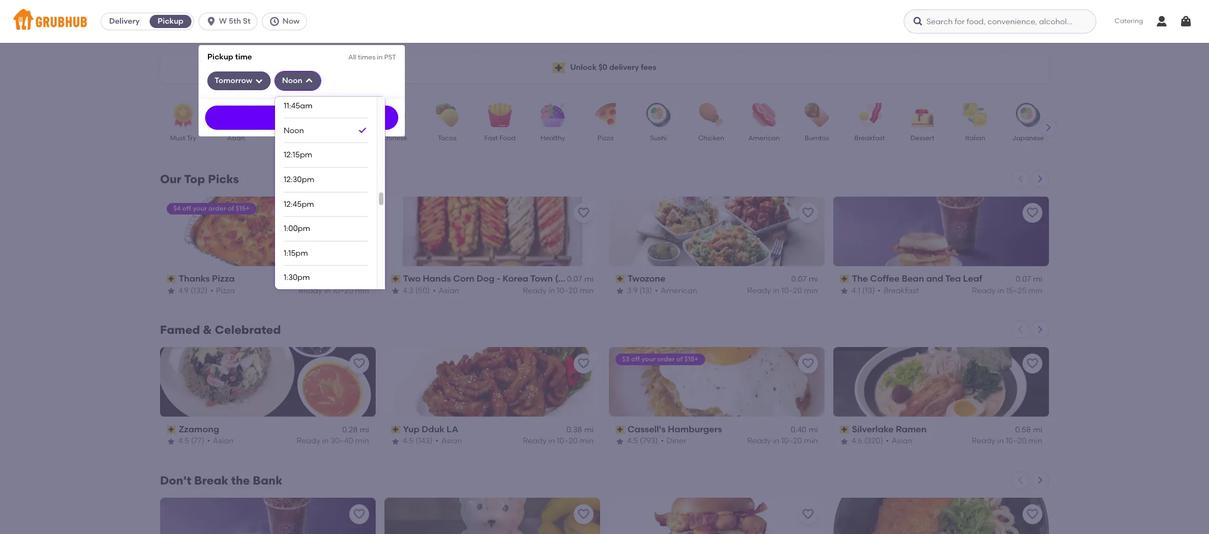 Task type: locate. For each thing, give the bounding box(es) containing it.
mi for twozone
[[809, 275, 818, 284]]

4.5 for yup dduk la
[[403, 437, 414, 446]]

subscription pass image inside thanks pizza link
[[167, 275, 176, 283]]

unlock $0 delivery fees
[[570, 63, 657, 72]]

hamburgers down hamburgers image
[[322, 134, 362, 142]]

0 vertical spatial order
[[209, 205, 226, 212]]

american down american image
[[748, 134, 780, 142]]

min right 15–25
[[1029, 286, 1043, 295]]

svg image
[[1180, 15, 1193, 28], [206, 16, 217, 27], [269, 16, 280, 27], [913, 16, 924, 27], [255, 76, 263, 85], [305, 76, 313, 85]]

subscription pass image left the cassell's
[[616, 426, 625, 434]]

10–20 for cassell's hamburgers
[[781, 437, 802, 446]]

• right (77)
[[207, 437, 210, 446]]

0.07 mi for bean
[[1016, 275, 1043, 284]]

caret right icon image
[[1044, 123, 1053, 132], [1036, 174, 1045, 183], [1036, 325, 1045, 334], [1036, 476, 1045, 485]]

0.07 mi for corn
[[567, 275, 594, 284]]

min for zzamong
[[355, 437, 369, 446]]

(13) right 4.1
[[862, 286, 875, 295]]

fees
[[641, 63, 657, 72]]

subscription pass image for thanks pizza
[[167, 275, 176, 283]]

two hands corn dog - korea town (s western ave)
[[403, 273, 623, 284]]

2 horizontal spatial 0.07 mi
[[1016, 275, 1043, 284]]

• down coffee
[[878, 286, 881, 295]]

4.5 for zzamong
[[178, 437, 189, 446]]

italian image
[[956, 103, 995, 127]]

silverlake
[[852, 424, 894, 435]]

ready
[[298, 286, 322, 295], [523, 286, 547, 295], [747, 286, 771, 295], [972, 286, 996, 295], [297, 437, 320, 446], [523, 437, 547, 446], [747, 437, 771, 446], [972, 437, 996, 446]]

10–20 for twozone
[[781, 286, 802, 295]]

noon down update
[[284, 126, 304, 135]]

asian down la
[[441, 437, 462, 446]]

1 caret left icon image from the top
[[1016, 174, 1025, 183]]

cassell's hamburgers
[[628, 424, 722, 435]]

4.5 left (793)
[[627, 437, 638, 446]]

1 vertical spatial $15+
[[684, 355, 698, 363]]

hands
[[423, 273, 451, 284]]

min down western
[[580, 286, 594, 295]]

ready for silverlake ramen
[[972, 437, 996, 446]]

ready for cassell's hamburgers
[[747, 437, 771, 446]]

1 horizontal spatial pickup
[[207, 52, 233, 62]]

4.3
[[403, 286, 414, 295]]

• asian
[[433, 286, 459, 295], [207, 437, 234, 446], [435, 437, 462, 446], [886, 437, 913, 446]]

chicken image
[[692, 103, 731, 127]]

ready in 10–20 min for two hands corn dog - korea town (s western ave)
[[523, 286, 594, 295]]

4.5 left (77)
[[178, 437, 189, 446]]

• for cassell's hamburgers
[[661, 437, 664, 446]]

of right $3
[[676, 355, 683, 363]]

in for silverlake ramen
[[997, 437, 1004, 446]]

• right (50)
[[433, 286, 436, 295]]

min down 0.28 mi
[[355, 437, 369, 446]]

• for the coffee bean and tea leaf
[[878, 286, 881, 295]]

1 horizontal spatial of
[[676, 355, 683, 363]]

0 vertical spatial your
[[193, 205, 207, 212]]

off for 4.9
[[182, 205, 191, 212]]

subscription pass image
[[391, 275, 401, 283], [391, 426, 401, 434], [840, 426, 850, 434]]

breakfast image
[[851, 103, 889, 127]]

2 0.07 from the left
[[791, 275, 807, 284]]

star icon image for zzamong
[[167, 437, 175, 446]]

hamburgers image
[[322, 103, 361, 127]]

hamburgers up the diner
[[668, 424, 722, 435]]

2 horizontal spatial 0.07
[[1016, 275, 1031, 284]]

3 4.5 from the left
[[627, 437, 638, 446]]

caret left icon image for famed & celebrated
[[1016, 325, 1025, 334]]

pickup left time at the top of page
[[207, 52, 233, 62]]

1 horizontal spatial hamburgers
[[668, 424, 722, 435]]

pizza down thanks pizza
[[216, 286, 235, 295]]

star icon image for twozone
[[616, 286, 624, 295]]

mi
[[584, 275, 594, 284], [809, 275, 818, 284], [1033, 275, 1043, 284], [360, 425, 369, 435], [584, 425, 594, 435], [809, 425, 818, 435], [1033, 425, 1043, 435]]

1 vertical spatial caret left icon image
[[1016, 325, 1025, 334]]

grubhub plus flag logo image
[[553, 62, 566, 73]]

1 0.07 from the left
[[567, 275, 582, 284]]

4.1
[[852, 286, 861, 295]]

0 horizontal spatial of
[[228, 205, 234, 212]]

subscription pass image left two
[[391, 275, 401, 283]]

1 vertical spatial noon
[[284, 126, 304, 135]]

• asian for two hands corn dog - korea town (s western ave)
[[433, 286, 459, 295]]

japanese image
[[1009, 103, 1047, 127]]

0 vertical spatial caret left icon image
[[1016, 174, 1025, 183]]

2 vertical spatial caret left icon image
[[1016, 476, 1025, 485]]

must
[[170, 134, 185, 142]]

0 vertical spatial noon
[[282, 76, 302, 85]]

$3 off your order of $15+
[[622, 355, 698, 363]]

unlock
[[570, 63, 597, 72]]

min down 0.38 mi
[[580, 437, 594, 446]]

svg image inside 'now' button
[[269, 16, 280, 27]]

subscription pass image left yup
[[391, 426, 401, 434]]

catering
[[1115, 17, 1143, 25]]

4.5 (77)
[[178, 437, 204, 446]]

2 horizontal spatial 4.5
[[627, 437, 638, 446]]

1 vertical spatial of
[[676, 355, 683, 363]]

ave)
[[604, 273, 623, 284]]

caret right icon image down ready in 15–25 min
[[1036, 325, 1045, 334]]

in for cassell's hamburgers
[[773, 437, 780, 446]]

1 horizontal spatial order
[[657, 355, 675, 363]]

• right (793)
[[661, 437, 664, 446]]

subscription pass image left thanks
[[167, 275, 176, 283]]

• down silverlake ramen
[[886, 437, 889, 446]]

1 horizontal spatial your
[[642, 355, 656, 363]]

pizza up • pizza
[[212, 273, 235, 284]]

min for two hands corn dog - korea town (s western ave)
[[580, 286, 594, 295]]

• down dduk
[[435, 437, 438, 446]]

0 horizontal spatial pickup
[[158, 17, 184, 26]]

star icon image left 4.1
[[840, 286, 849, 295]]

time
[[235, 52, 252, 62]]

3 caret left icon image from the top
[[1016, 476, 1025, 485]]

1 4.5 from the left
[[178, 437, 189, 446]]

sushi
[[650, 134, 667, 142]]

mexican
[[275, 134, 302, 142]]

save this restaurant image
[[353, 357, 366, 370], [353, 508, 366, 521]]

star icon image left 4.5 (793)
[[616, 437, 624, 446]]

min down the 0.40 mi at the right bottom of page
[[804, 437, 818, 446]]

• asian right (77)
[[207, 437, 234, 446]]

dessert
[[911, 134, 935, 142]]

noon
[[282, 76, 302, 85], [284, 126, 304, 135]]

(77)
[[191, 437, 204, 446]]

breakfast
[[855, 134, 885, 142], [884, 286, 919, 295]]

the
[[852, 273, 868, 284]]

pizza down "pizza" image
[[598, 134, 614, 142]]

star icon image for two hands corn dog - korea town (s western ave)
[[391, 286, 400, 295]]

1 horizontal spatial $15+
[[684, 355, 698, 363]]

min for the coffee bean and tea leaf
[[1029, 286, 1043, 295]]

italian
[[965, 134, 985, 142]]

town
[[530, 273, 553, 284]]

• down twozone
[[655, 286, 658, 295]]

all
[[348, 53, 356, 61]]

0 vertical spatial save this restaurant image
[[353, 357, 366, 370]]

• asian down hands
[[433, 286, 459, 295]]

mi right 0.38
[[584, 425, 594, 435]]

$15+ for diner
[[684, 355, 698, 363]]

11:45am
[[284, 101, 313, 110]]

3 0.07 mi from the left
[[1016, 275, 1043, 284]]

1 horizontal spatial american
[[748, 134, 780, 142]]

mi left ave)
[[584, 275, 594, 284]]

off right "$4"
[[182, 205, 191, 212]]

caret left icon image
[[1016, 174, 1025, 183], [1016, 325, 1025, 334], [1016, 476, 1025, 485]]

your for (132)
[[193, 205, 207, 212]]

1 vertical spatial pickup
[[207, 52, 233, 62]]

the coffee bean and tea leaf
[[852, 273, 982, 284]]

save this restaurant image
[[353, 206, 366, 220], [577, 206, 590, 220], [802, 206, 815, 220], [1026, 206, 1039, 220], [577, 357, 590, 370], [802, 357, 815, 370], [1026, 357, 1039, 370], [577, 508, 590, 521], [802, 508, 815, 521], [1026, 508, 1039, 521]]

0 vertical spatial hamburgers
[[322, 134, 362, 142]]

0 vertical spatial off
[[182, 205, 191, 212]]

star icon image for yup dduk la
[[391, 437, 400, 446]]

0 horizontal spatial 4.5
[[178, 437, 189, 446]]

10–20 for silverlake ramen
[[1006, 437, 1027, 446]]

subscription pass image for the coffee bean and tea leaf
[[840, 275, 850, 283]]

of down picks
[[228, 205, 234, 212]]

asian down ramen
[[892, 437, 913, 446]]

1 save this restaurant image from the top
[[353, 357, 366, 370]]

asian down hands
[[439, 286, 459, 295]]

1 vertical spatial pizza
[[212, 273, 235, 284]]

subscription pass image
[[167, 275, 176, 283], [616, 275, 625, 283], [840, 275, 850, 283], [167, 426, 176, 434], [616, 426, 625, 434]]

ready in 30–40 min
[[297, 437, 369, 446]]

0.07
[[567, 275, 582, 284], [791, 275, 807, 284], [1016, 275, 1031, 284]]

main navigation navigation
[[0, 0, 1209, 534]]

cassell's
[[628, 424, 666, 435]]

$15+
[[236, 205, 250, 212], [684, 355, 698, 363]]

tacos image
[[428, 103, 467, 127]]

chinese image
[[375, 103, 414, 127]]

2 caret left icon image from the top
[[1016, 325, 1025, 334]]

4.5 down yup
[[403, 437, 414, 446]]

0.58
[[1015, 425, 1031, 435]]

caret right icon image down japanese
[[1036, 174, 1045, 183]]

delivery
[[109, 17, 140, 26]]

order right $3
[[657, 355, 675, 363]]

must try image
[[164, 103, 202, 127]]

caret right icon image up japanese
[[1044, 123, 1053, 132]]

pickup for pickup
[[158, 17, 184, 26]]

min for silverlake ramen
[[1029, 437, 1043, 446]]

noon inside option
[[284, 126, 304, 135]]

ramen
[[896, 424, 927, 435]]

2 (13) from the left
[[862, 286, 875, 295]]

pizza
[[598, 134, 614, 142], [212, 273, 235, 284], [216, 286, 235, 295]]

star icon image
[[167, 286, 175, 295], [391, 286, 400, 295], [616, 286, 624, 295], [840, 286, 849, 295], [167, 437, 175, 446], [391, 437, 400, 446], [616, 437, 624, 446], [840, 437, 849, 446]]

mi right 0.40
[[809, 425, 818, 435]]

subscription pass image for picks
[[391, 275, 401, 283]]

1 vertical spatial off
[[631, 355, 640, 363]]

pst
[[384, 53, 396, 61]]

caret right icon image down 0.58 mi on the bottom
[[1036, 476, 1045, 485]]

0 horizontal spatial 0.07
[[567, 275, 582, 284]]

asian image
[[217, 103, 255, 127]]

in inside main navigation navigation
[[377, 53, 383, 61]]

mi right '0.28'
[[360, 425, 369, 435]]

0.40 mi
[[791, 425, 818, 435]]

w 5th st button
[[199, 13, 262, 30]]

subscription pass image left twozone
[[616, 275, 625, 283]]

mi right "0.58"
[[1033, 425, 1043, 435]]

subscription pass image for zzamong
[[167, 426, 176, 434]]

12:45pm
[[284, 199, 314, 209]]

off right $3
[[631, 355, 640, 363]]

0.38
[[566, 425, 582, 435]]

subscription pass image for cassell's hamburgers
[[616, 426, 625, 434]]

all times in pst
[[348, 53, 396, 61]]

save this restaurant button
[[349, 203, 369, 223], [574, 203, 594, 223], [798, 203, 818, 223], [1023, 203, 1043, 223], [349, 354, 369, 373], [574, 354, 594, 373], [798, 354, 818, 373], [1023, 354, 1043, 373], [349, 504, 369, 524], [574, 504, 594, 524], [798, 504, 818, 524], [1023, 504, 1043, 524]]

star icon image left 4.5 (77)
[[167, 437, 175, 446]]

4.3 (50)
[[403, 286, 430, 295]]

(793)
[[640, 437, 658, 446]]

mi left the
[[809, 275, 818, 284]]

subscription pass image left zzamong
[[167, 426, 176, 434]]

0 horizontal spatial 0.07 mi
[[567, 275, 594, 284]]

in for two hands corn dog - korea town (s western ave)
[[548, 286, 555, 295]]

tea
[[945, 273, 961, 284]]

1 vertical spatial save this restaurant image
[[353, 508, 366, 521]]

mi up ready in 15–25 min
[[1033, 275, 1043, 284]]

off
[[182, 205, 191, 212], [631, 355, 640, 363]]

5th
[[229, 17, 241, 26]]

silverlake ramen
[[852, 424, 927, 435]]

1 horizontal spatial 0.07
[[791, 275, 807, 284]]

mi for yup dduk la
[[584, 425, 594, 435]]

hamburgers
[[322, 134, 362, 142], [668, 424, 722, 435]]

your right "$4"
[[193, 205, 207, 212]]

1 horizontal spatial 0.07 mi
[[791, 275, 818, 284]]

your
[[193, 205, 207, 212], [642, 355, 656, 363]]

mexican image
[[270, 103, 308, 127]]

your right $3
[[642, 355, 656, 363]]

chicken
[[698, 134, 724, 142]]

american
[[748, 134, 780, 142], [661, 286, 697, 295]]

0 horizontal spatial order
[[209, 205, 226, 212]]

0 vertical spatial pizza
[[598, 134, 614, 142]]

• american
[[655, 286, 697, 295]]

of for • pizza
[[228, 205, 234, 212]]

1 vertical spatial american
[[661, 286, 697, 295]]

15–25
[[1006, 286, 1027, 295]]

(132)
[[191, 286, 207, 295]]

• asian down silverlake ramen
[[886, 437, 913, 446]]

mi for silverlake ramen
[[1033, 425, 1043, 435]]

now button
[[262, 13, 311, 30]]

0 horizontal spatial (13)
[[640, 286, 652, 295]]

3 0.07 from the left
[[1016, 275, 1031, 284]]

healthy
[[540, 134, 565, 142]]

pickup inside 'button'
[[158, 17, 184, 26]]

0 vertical spatial of
[[228, 205, 234, 212]]

min left 4.1
[[804, 286, 818, 295]]

asian right (77)
[[213, 437, 234, 446]]

noon up the 11:45am
[[282, 76, 302, 85]]

• for yup dduk la
[[435, 437, 438, 446]]

w 5th st
[[219, 17, 251, 26]]

2 4.5 from the left
[[403, 437, 414, 446]]

ready for the coffee bean and tea leaf
[[972, 286, 996, 295]]

star icon image left 4.6
[[840, 437, 849, 446]]

1 vertical spatial your
[[642, 355, 656, 363]]

(13) down twozone
[[640, 286, 652, 295]]

two
[[403, 273, 421, 284]]

breakfast down bean
[[884, 286, 919, 295]]

asian down asian image
[[227, 134, 245, 142]]

order for pizza
[[209, 205, 226, 212]]

1 horizontal spatial (13)
[[862, 286, 875, 295]]

• asian down la
[[435, 437, 462, 446]]

of
[[228, 205, 234, 212], [676, 355, 683, 363]]

$3
[[622, 355, 630, 363]]

•
[[210, 286, 213, 295], [433, 286, 436, 295], [655, 286, 658, 295], [878, 286, 881, 295], [207, 437, 210, 446], [435, 437, 438, 446], [661, 437, 664, 446], [886, 437, 889, 446]]

1 horizontal spatial 4.5
[[403, 437, 414, 446]]

pickup right delivery button
[[158, 17, 184, 26]]

0 vertical spatial $15+
[[236, 205, 250, 212]]

our top picks
[[160, 172, 239, 186]]

min down 0.58 mi on the bottom
[[1029, 437, 1043, 446]]

mi for zzamong
[[360, 425, 369, 435]]

(320)
[[864, 437, 883, 446]]

2 vertical spatial pizza
[[216, 286, 235, 295]]

star icon image left 4.3
[[391, 286, 400, 295]]

caret left icon image down japanese
[[1016, 174, 1025, 183]]

order down picks
[[209, 205, 226, 212]]

diner
[[667, 437, 686, 446]]

breakfast down breakfast image
[[855, 134, 885, 142]]

asian for two hands corn dog - korea town (s western ave)
[[439, 286, 459, 295]]

0 horizontal spatial off
[[182, 205, 191, 212]]

• breakfast
[[878, 286, 919, 295]]

min for yup dduk la
[[580, 437, 594, 446]]

caret left icon image down "0.58"
[[1016, 476, 1025, 485]]

american down twozone
[[661, 286, 697, 295]]

pizza for • pizza
[[216, 286, 235, 295]]

caret left icon image down 15–25
[[1016, 325, 1025, 334]]

dog
[[477, 273, 495, 284]]

subscription pass image left the
[[840, 275, 850, 283]]

healthy image
[[534, 103, 572, 127]]

star icon image left 4.5 (143)
[[391, 437, 400, 446]]

• asian for zzamong
[[207, 437, 234, 446]]

famed & celebrated
[[160, 323, 281, 337]]

corn
[[453, 273, 475, 284]]

0 horizontal spatial your
[[193, 205, 207, 212]]

(13) for twozone
[[640, 286, 652, 295]]

1 vertical spatial order
[[657, 355, 675, 363]]

subscription pass image for twozone
[[616, 275, 625, 283]]

celebrated
[[215, 323, 281, 337]]

1 horizontal spatial off
[[631, 355, 640, 363]]

1 0.07 mi from the left
[[567, 275, 594, 284]]

american image
[[745, 103, 783, 127]]

star icon image left '3.9'
[[616, 286, 624, 295]]

1 (13) from the left
[[640, 286, 652, 295]]

0 vertical spatial pickup
[[158, 17, 184, 26]]

0 horizontal spatial $15+
[[236, 205, 250, 212]]

min left 4.3
[[355, 286, 369, 295]]



Task type: vqa. For each thing, say whether or not it's contained in the screenshot.
off to the top
yes



Task type: describe. For each thing, give the bounding box(es) containing it.
thanks
[[179, 273, 210, 284]]

ready for yup dduk la
[[523, 437, 547, 446]]

caret right icon image for famed & celebrated
[[1036, 325, 1045, 334]]

4.5 (793)
[[627, 437, 658, 446]]

• asian for yup dduk la
[[435, 437, 462, 446]]

mi for the coffee bean and tea leaf
[[1033, 275, 1043, 284]]

0 vertical spatial breakfast
[[855, 134, 885, 142]]

30–40
[[331, 437, 353, 446]]

leaf
[[963, 273, 982, 284]]

mi for cassell's hamburgers
[[809, 425, 818, 435]]

pickup for pickup time
[[207, 52, 233, 62]]

$4 off your order of $15+
[[173, 205, 250, 212]]

in for yup dduk la
[[548, 437, 555, 446]]

order for diner
[[657, 355, 675, 363]]

thanks pizza link
[[167, 273, 369, 285]]

don't break the bank
[[160, 474, 282, 487]]

in for zzamong
[[322, 437, 329, 446]]

don't
[[160, 474, 191, 487]]

(143)
[[416, 437, 433, 446]]

pizza for thanks pizza
[[212, 273, 235, 284]]

pizza image
[[586, 103, 625, 127]]

tomorrow
[[215, 76, 252, 85]]

fast food image
[[481, 103, 519, 127]]

• pizza
[[210, 286, 235, 295]]

top
[[184, 172, 205, 186]]

star icon image for cassell's hamburgers
[[616, 437, 624, 446]]

ready in 10–20 min for cassell's hamburgers
[[747, 437, 818, 446]]

caret left icon image for don't break the bank
[[1016, 476, 1025, 485]]

(s
[[555, 273, 564, 284]]

$4
[[173, 205, 181, 212]]

burritos image
[[798, 103, 836, 127]]

0.58 mi
[[1015, 425, 1043, 435]]

and
[[926, 273, 943, 284]]

min for cassell's hamburgers
[[804, 437, 818, 446]]

star icon image for silverlake ramen
[[840, 437, 849, 446]]

4.6
[[852, 437, 862, 446]]

-
[[497, 273, 501, 284]]

update button
[[205, 106, 398, 130]]

tacos
[[438, 134, 457, 142]]

12:15pm
[[284, 150, 312, 160]]

w
[[219, 17, 227, 26]]

your for (793)
[[642, 355, 656, 363]]

ready in 15–25 min
[[972, 286, 1043, 295]]

1 vertical spatial breakfast
[[884, 286, 919, 295]]

japanese
[[1012, 134, 1044, 142]]

dduk
[[422, 424, 445, 435]]

mi for two hands corn dog - korea town (s western ave)
[[584, 275, 594, 284]]

asian for zzamong
[[213, 437, 234, 446]]

the
[[231, 474, 250, 487]]

zzamong
[[179, 424, 219, 435]]

10–20 for yup dduk la
[[557, 437, 578, 446]]

min for twozone
[[804, 286, 818, 295]]

of for • diner
[[676, 355, 683, 363]]

• asian for silverlake ramen
[[886, 437, 913, 446]]

bank
[[253, 474, 282, 487]]

0.07 for hands
[[567, 275, 582, 284]]

pickup button
[[147, 13, 194, 30]]

0 vertical spatial american
[[748, 134, 780, 142]]

ready in 10–20 min for silverlake ramen
[[972, 437, 1043, 446]]

• for twozone
[[655, 286, 658, 295]]

• for two hands corn dog - korea town (s western ave)
[[433, 286, 436, 295]]

10–20 for two hands corn dog - korea town (s western ave)
[[557, 286, 578, 295]]

1:00pm
[[284, 224, 310, 233]]

4.1 (13)
[[852, 286, 875, 295]]

fast food
[[484, 134, 516, 142]]

in for twozone
[[773, 286, 780, 295]]

dessert image
[[903, 103, 942, 127]]

break
[[194, 474, 228, 487]]

noon option
[[284, 118, 368, 143]]

yup dduk la
[[403, 424, 458, 435]]

try
[[187, 134, 196, 142]]

caret right icon image for don't break the bank
[[1036, 476, 1045, 485]]

2 save this restaurant image from the top
[[353, 508, 366, 521]]

4.5 for cassell's hamburgers
[[627, 437, 638, 446]]

asian for silverlake ramen
[[892, 437, 913, 446]]

• right (132)
[[210, 286, 213, 295]]

star icon image left 4.9
[[167, 286, 175, 295]]

0 horizontal spatial american
[[661, 286, 697, 295]]

now
[[282, 17, 300, 26]]

star icon image for the coffee bean and tea leaf
[[840, 286, 849, 295]]

must try
[[170, 134, 196, 142]]

1 vertical spatial hamburgers
[[668, 424, 722, 435]]

$15+ for pizza
[[236, 205, 250, 212]]

2 0.07 mi from the left
[[791, 275, 818, 284]]

• for silverlake ramen
[[886, 437, 889, 446]]

0.40
[[791, 425, 807, 435]]

yup
[[403, 424, 420, 435]]

0.38 mi
[[566, 425, 594, 435]]

4.5 (143)
[[403, 437, 433, 446]]

off for 4.5
[[631, 355, 640, 363]]

subscription pass image left silverlake
[[840, 426, 850, 434]]

delivery
[[609, 63, 639, 72]]

3.9
[[627, 286, 638, 295]]

• diner
[[661, 437, 686, 446]]

0.28
[[342, 425, 358, 435]]

svg image inside w 5th st button
[[206, 16, 217, 27]]

korea
[[503, 273, 528, 284]]

(13) for the coffee bean and tea leaf
[[862, 286, 875, 295]]

our
[[160, 172, 181, 186]]

la
[[447, 424, 458, 435]]

4.6 (320)
[[852, 437, 883, 446]]

subscription pass image for celebrated
[[391, 426, 401, 434]]

ready for zzamong
[[297, 437, 320, 446]]

3.9 (13)
[[627, 286, 652, 295]]

• for zzamong
[[207, 437, 210, 446]]

4.9
[[178, 286, 189, 295]]

asian for yup dduk la
[[441, 437, 462, 446]]

ready in 10–20 min for twozone
[[747, 286, 818, 295]]

twozone
[[628, 273, 666, 284]]

sushi image
[[639, 103, 678, 127]]

0.07 for coffee
[[1016, 275, 1031, 284]]

picks
[[208, 172, 239, 186]]

caret right icon image for our top picks
[[1036, 174, 1045, 183]]

0.28 mi
[[342, 425, 369, 435]]

ready for two hands corn dog - korea town (s western ave)
[[523, 286, 547, 295]]

fast
[[484, 134, 498, 142]]

pickup time
[[207, 52, 252, 62]]

western
[[566, 273, 602, 284]]

ready for twozone
[[747, 286, 771, 295]]

ready in 10–20 min for yup dduk la
[[523, 437, 594, 446]]

1:30pm
[[284, 273, 310, 282]]

0 horizontal spatial hamburgers
[[322, 134, 362, 142]]

(50)
[[415, 286, 430, 295]]

coffee
[[870, 273, 900, 284]]

in for the coffee bean and tea leaf
[[998, 286, 1004, 295]]

caret left icon image for our top picks
[[1016, 174, 1025, 183]]

update
[[289, 114, 314, 122]]

1:15pm
[[284, 249, 308, 258]]

4.9 (132)
[[178, 286, 207, 295]]

check icon image
[[357, 125, 368, 136]]

&
[[203, 323, 212, 337]]



